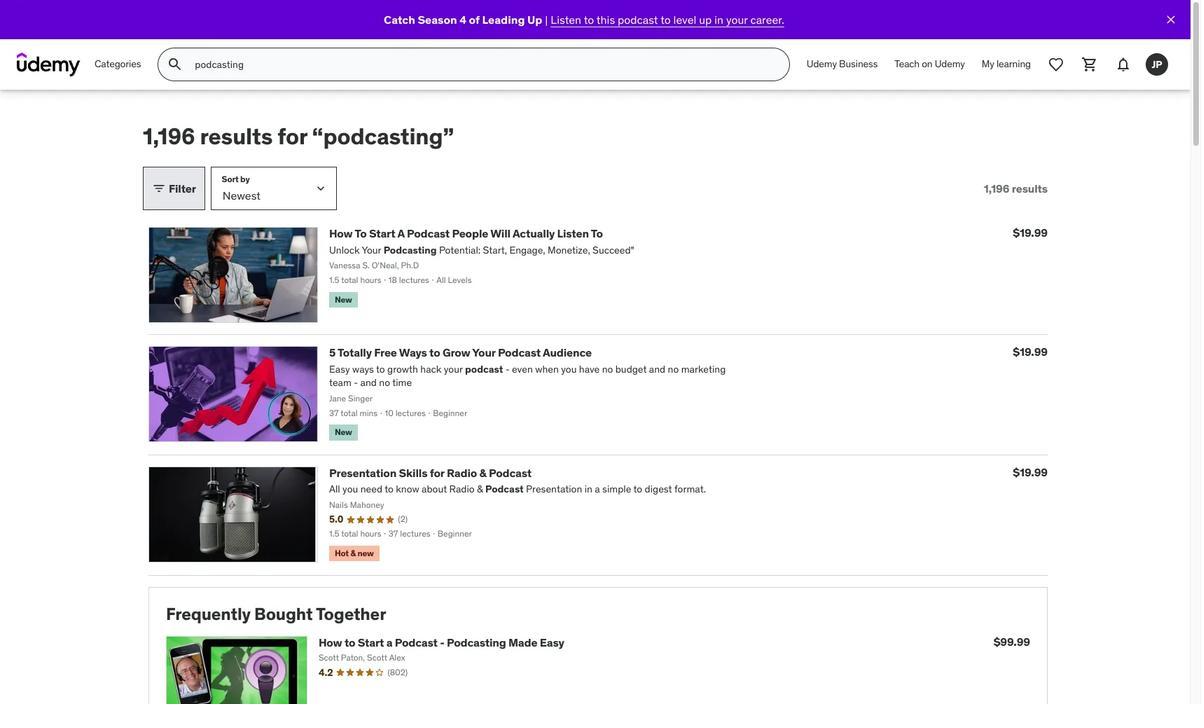 Task type: vqa. For each thing, say whether or not it's contained in the screenshot.
Guduru
no



Task type: locate. For each thing, give the bounding box(es) containing it.
podcast
[[618, 12, 658, 26]]

alex
[[389, 653, 405, 663]]

results for 1,196 results
[[1013, 181, 1048, 195]]

jp
[[1152, 58, 1163, 70]]

1 horizontal spatial results
[[1013, 181, 1048, 195]]

0 vertical spatial how
[[329, 227, 353, 241]]

totally
[[338, 346, 372, 360]]

in
[[715, 12, 724, 26]]

$19.99
[[1014, 226, 1048, 240], [1014, 345, 1048, 359], [1014, 465, 1048, 479]]

your
[[727, 12, 748, 26]]

presentation skills for radio & podcast
[[329, 466, 532, 480]]

grow
[[443, 346, 471, 360]]

0 vertical spatial 1,196
[[143, 122, 195, 151]]

0 horizontal spatial for
[[278, 122, 307, 151]]

2 vertical spatial $19.99
[[1014, 465, 1048, 479]]

1,196
[[143, 122, 195, 151], [984, 181, 1010, 195]]

udemy left business at top
[[807, 58, 837, 70]]

to left "this"
[[584, 12, 594, 26]]

business
[[840, 58, 878, 70]]

podcast
[[407, 227, 450, 241], [498, 346, 541, 360], [489, 466, 532, 480], [395, 636, 438, 650]]

1,196 for 1,196 results
[[984, 181, 1010, 195]]

how
[[329, 227, 353, 241], [319, 636, 342, 650]]

udemy business
[[807, 58, 878, 70]]

start
[[369, 227, 396, 241], [358, 636, 384, 650]]

0 horizontal spatial 1,196
[[143, 122, 195, 151]]

1 horizontal spatial for
[[430, 466, 445, 480]]

0 horizontal spatial results
[[200, 122, 273, 151]]

0 horizontal spatial udemy
[[807, 58, 837, 70]]

listen
[[551, 12, 582, 26], [558, 227, 589, 241]]

how for how to start a podcast people will actually listen to
[[329, 227, 353, 241]]

1 vertical spatial start
[[358, 636, 384, 650]]

0 vertical spatial results
[[200, 122, 273, 151]]

1 horizontal spatial udemy
[[935, 58, 966, 70]]

submit search image
[[167, 56, 184, 73]]

1,196 results
[[984, 181, 1048, 195]]

podcast up alex
[[395, 636, 438, 650]]

1 udemy from the left
[[807, 58, 837, 70]]

skills
[[399, 466, 428, 480]]

scott
[[319, 653, 339, 663], [367, 653, 388, 663]]

to left a
[[355, 227, 367, 241]]

listen right actually
[[558, 227, 589, 241]]

start left a
[[369, 227, 396, 241]]

podcast right a
[[407, 227, 450, 241]]

results inside status
[[1013, 181, 1048, 195]]

0 vertical spatial $19.99
[[1014, 226, 1048, 240]]

how inside how to start a podcast - podcasting made easy scott paton, scott alex
[[319, 636, 342, 650]]

presentation
[[329, 466, 397, 480]]

small image
[[152, 182, 166, 196]]

1 horizontal spatial to
[[591, 227, 603, 241]]

2 $19.99 from the top
[[1014, 345, 1048, 359]]

together
[[316, 604, 386, 625]]

how up the paton,
[[319, 636, 342, 650]]

1 vertical spatial results
[[1013, 181, 1048, 195]]

1 $19.99 from the top
[[1014, 226, 1048, 240]]

for
[[278, 122, 307, 151], [430, 466, 445, 480]]

a
[[387, 636, 393, 650]]

shopping cart with 0 items image
[[1082, 56, 1099, 73]]

scott down the a
[[367, 653, 388, 663]]

1 vertical spatial how
[[319, 636, 342, 650]]

level
[[674, 12, 697, 26]]

teach
[[895, 58, 920, 70]]

1 to from the left
[[355, 227, 367, 241]]

will
[[491, 227, 511, 241]]

to right actually
[[591, 227, 603, 241]]

1 horizontal spatial scott
[[367, 653, 388, 663]]

start inside how to start a podcast - podcasting made easy scott paton, scott alex
[[358, 636, 384, 650]]

jp link
[[1141, 48, 1175, 81]]

udemy image
[[17, 53, 81, 76]]

0 vertical spatial listen
[[551, 12, 582, 26]]

3 $19.99 from the top
[[1014, 465, 1048, 479]]

to left grow
[[430, 346, 441, 360]]

listen right |
[[551, 12, 582, 26]]

1,196 for 1,196 results for "podcasting"
[[143, 122, 195, 151]]

udemy right on
[[935, 58, 966, 70]]

1 vertical spatial 1,196
[[984, 181, 1010, 195]]

free
[[374, 346, 397, 360]]

ways
[[399, 346, 427, 360]]

1 vertical spatial for
[[430, 466, 445, 480]]

of
[[469, 12, 480, 26]]

to up the paton,
[[345, 636, 356, 650]]

how left a
[[329, 227, 353, 241]]

to
[[355, 227, 367, 241], [591, 227, 603, 241]]

to
[[584, 12, 594, 26], [661, 12, 671, 26], [430, 346, 441, 360], [345, 636, 356, 650]]

presentation skills for radio & podcast link
[[329, 466, 532, 480]]

results
[[200, 122, 273, 151], [1013, 181, 1048, 195]]

close image
[[1165, 13, 1179, 27]]

catch season 4 of leading up | listen to this podcast to level up in your career.
[[384, 12, 785, 26]]

categories button
[[86, 48, 150, 81]]

1,196 results for "podcasting"
[[143, 122, 454, 151]]

0 horizontal spatial scott
[[319, 653, 339, 663]]

for for "podcasting"
[[278, 122, 307, 151]]

802 reviews element
[[388, 667, 408, 679]]

start left the a
[[358, 636, 384, 650]]

actually
[[513, 227, 555, 241]]

your
[[473, 346, 496, 360]]

1 vertical spatial $19.99
[[1014, 345, 1048, 359]]

1 horizontal spatial 1,196
[[984, 181, 1010, 195]]

0 vertical spatial start
[[369, 227, 396, 241]]

2 udemy from the left
[[935, 58, 966, 70]]

scott up 4.2
[[319, 653, 339, 663]]

0 vertical spatial for
[[278, 122, 307, 151]]

4.2
[[319, 667, 333, 679]]

audience
[[543, 346, 592, 360]]

udemy
[[807, 58, 837, 70], [935, 58, 966, 70]]

udemy business link
[[799, 48, 887, 81]]

1,196 inside status
[[984, 181, 1010, 195]]

udemy inside "link"
[[807, 58, 837, 70]]

0 horizontal spatial to
[[355, 227, 367, 241]]

this
[[597, 12, 615, 26]]

5 totally free ways to grow your podcast audience
[[329, 346, 592, 360]]



Task type: describe. For each thing, give the bounding box(es) containing it.
results for 1,196 results for "podcasting"
[[200, 122, 273, 151]]

start for a
[[369, 227, 396, 241]]

notifications image
[[1116, 56, 1133, 73]]

filter button
[[143, 167, 205, 211]]

my
[[982, 58, 995, 70]]

5
[[329, 346, 336, 360]]

radio
[[447, 466, 477, 480]]

wishlist image
[[1048, 56, 1065, 73]]

on
[[922, 58, 933, 70]]

podcast right & on the left of the page
[[489, 466, 532, 480]]

podcasting
[[447, 636, 506, 650]]

up
[[700, 12, 712, 26]]

made
[[509, 636, 538, 650]]

5 totally free ways to grow your podcast audience link
[[329, 346, 592, 360]]

-
[[440, 636, 445, 650]]

how for how to start a podcast - podcasting made easy scott paton, scott alex
[[319, 636, 342, 650]]

&
[[480, 466, 487, 480]]

(802)
[[388, 667, 408, 678]]

for for radio
[[430, 466, 445, 480]]

easy
[[540, 636, 565, 650]]

teach on udemy link
[[887, 48, 974, 81]]

to left 'level'
[[661, 12, 671, 26]]

filter
[[169, 181, 196, 195]]

catch
[[384, 12, 415, 26]]

frequently
[[166, 604, 251, 625]]

paton,
[[341, 653, 365, 663]]

leading
[[483, 12, 525, 26]]

how to start a podcast people will actually listen to
[[329, 227, 603, 241]]

Search for anything text field
[[192, 53, 773, 76]]

"podcasting"
[[312, 122, 454, 151]]

podcast right your
[[498, 346, 541, 360]]

4
[[460, 12, 467, 26]]

1 vertical spatial listen
[[558, 227, 589, 241]]

1 scott from the left
[[319, 653, 339, 663]]

a
[[398, 227, 405, 241]]

people
[[452, 227, 489, 241]]

categories
[[95, 58, 141, 70]]

$19.99 for listen
[[1014, 226, 1048, 240]]

how to start a podcast people will actually listen to link
[[329, 227, 603, 241]]

how to start a podcast - podcasting made easy link
[[319, 636, 565, 650]]

my learning
[[982, 58, 1032, 70]]

career.
[[751, 12, 785, 26]]

2 to from the left
[[591, 227, 603, 241]]

season
[[418, 12, 457, 26]]

how to start a podcast - podcasting made easy scott paton, scott alex
[[319, 636, 565, 663]]

learning
[[997, 58, 1032, 70]]

up
[[528, 12, 543, 26]]

to inside how to start a podcast - podcasting made easy scott paton, scott alex
[[345, 636, 356, 650]]

$99.99
[[994, 635, 1031, 649]]

frequently bought together
[[166, 604, 386, 625]]

teach on udemy
[[895, 58, 966, 70]]

start for a
[[358, 636, 384, 650]]

|
[[545, 12, 548, 26]]

bought
[[254, 604, 313, 625]]

my learning link
[[974, 48, 1040, 81]]

2 scott from the left
[[367, 653, 388, 663]]

$19.99 for audience
[[1014, 345, 1048, 359]]

podcast inside how to start a podcast - podcasting made easy scott paton, scott alex
[[395, 636, 438, 650]]

listen to this podcast to level up in your career. link
[[551, 12, 785, 26]]

1,196 results status
[[984, 181, 1048, 196]]



